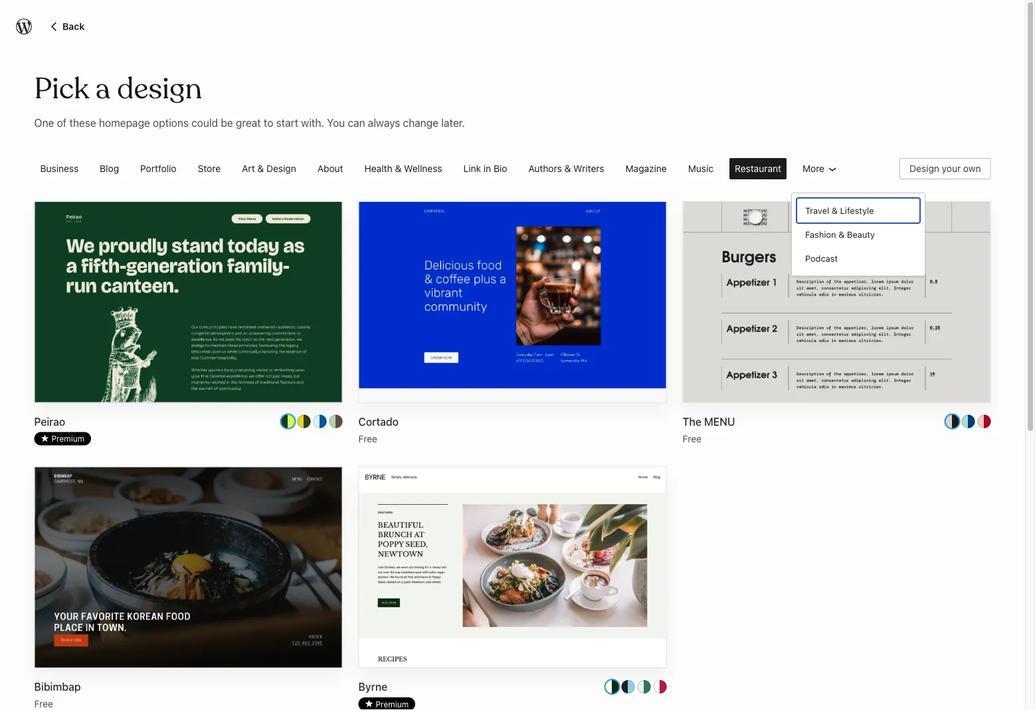 Task type: describe. For each thing, give the bounding box(es) containing it.
can
[[348, 117, 365, 129]]

change later.
[[403, 117, 465, 129]]

bio
[[494, 163, 508, 174]]

about button
[[307, 153, 354, 185]]

your
[[943, 163, 962, 174]]

health
[[365, 163, 393, 174]]

link in bio
[[464, 163, 508, 174]]

beauty
[[848, 230, 876, 240]]

portfolio button
[[130, 153, 187, 185]]

1 design from the left
[[267, 163, 296, 174]]

premium for peirao
[[52, 434, 85, 444]]

business button
[[30, 153, 89, 185]]

magazine button
[[615, 153, 678, 185]]

health & wellness button
[[354, 153, 453, 185]]

health & wellness
[[365, 163, 443, 174]]

these
[[69, 117, 96, 129]]

peirao
[[34, 416, 65, 428]]

fashion
[[806, 230, 837, 240]]

you
[[327, 117, 345, 129]]

& for design
[[258, 163, 264, 174]]

travel & lifestyle button
[[798, 199, 920, 223]]

cortado
[[359, 416, 399, 428]]

art & design button
[[231, 153, 307, 185]]

& for writers
[[565, 163, 571, 174]]

podcast button
[[798, 247, 920, 271]]

peirao image
[[35, 202, 342, 711]]

fashion & beauty button
[[798, 223, 920, 247]]

free for bibimbap
[[34, 699, 53, 710]]

one of these homepage options could be great to start with. you can always change later.
[[34, 117, 465, 129]]

blog button
[[89, 153, 130, 185]]

one
[[34, 117, 54, 129]]

music
[[689, 163, 714, 174]]

travel & lifestyle
[[806, 206, 875, 216]]

more button
[[793, 153, 852, 185]]

writers
[[574, 163, 605, 174]]

art & design
[[242, 163, 296, 174]]

the menu
[[683, 416, 736, 428]]

link in bio button
[[453, 153, 518, 185]]

blog
[[100, 163, 119, 174]]

restaurant
[[735, 163, 782, 174]]

about
[[318, 163, 344, 174]]

music button
[[678, 153, 725, 185]]

& for lifestyle
[[832, 206, 838, 216]]

back
[[63, 21, 85, 32]]

premium button for peirao
[[34, 432, 91, 446]]

a design
[[96, 70, 202, 108]]

be
[[221, 117, 233, 129]]

design your own button
[[900, 158, 992, 179]]

the
[[683, 416, 702, 428]]

design your own
[[910, 163, 982, 174]]

lifestyle
[[841, 206, 875, 216]]

travel
[[806, 206, 830, 216]]

to
[[264, 117, 274, 129]]

pick a design
[[34, 70, 202, 108]]

bibimbap free
[[34, 681, 81, 710]]



Task type: vqa. For each thing, say whether or not it's contained in the screenshot.
Pick a design
yes



Task type: locate. For each thing, give the bounding box(es) containing it.
premium button for byrne
[[359, 698, 416, 711]]

authors & writers
[[529, 163, 605, 174]]

great
[[236, 117, 261, 129]]

pick
[[34, 70, 89, 108]]

& inside 'button'
[[395, 163, 402, 174]]

premium down peirao at the left of the page
[[52, 434, 85, 444]]

premium button
[[34, 432, 91, 446], [359, 698, 416, 711]]

& left writers
[[565, 163, 571, 174]]

2 horizontal spatial free
[[683, 433, 702, 444]]

1 horizontal spatial design
[[910, 163, 940, 174]]

bibimbap image
[[35, 468, 342, 711]]

cortado image
[[359, 202, 667, 711]]

& right health
[[395, 163, 402, 174]]

premium button down peirao at the left of the page
[[34, 432, 91, 446]]

byrne image
[[359, 468, 667, 711]]

1 vertical spatial premium
[[376, 700, 409, 709]]

design left your
[[910, 163, 940, 174]]

in
[[484, 163, 492, 174]]

restaurant button
[[725, 153, 793, 185]]

premium
[[52, 434, 85, 444], [376, 700, 409, 709]]

premium button down byrne
[[359, 698, 416, 711]]

& right art
[[258, 163, 264, 174]]

with.
[[301, 117, 325, 129]]

&
[[258, 163, 264, 174], [395, 163, 402, 174], [565, 163, 571, 174], [832, 206, 838, 216], [839, 230, 845, 240]]

always
[[368, 117, 400, 129]]

free down cortado
[[359, 433, 378, 444]]

art
[[242, 163, 255, 174]]

store button
[[187, 153, 231, 185]]

design
[[267, 163, 296, 174], [910, 163, 940, 174]]

1 horizontal spatial free
[[359, 433, 378, 444]]

free inside bibimbap free
[[34, 699, 53, 710]]

free down the
[[683, 433, 702, 444]]

& for beauty
[[839, 230, 845, 240]]

authors & writers button
[[518, 153, 615, 185]]

1 vertical spatial premium button
[[359, 698, 416, 711]]

link
[[464, 163, 481, 174]]

free inside cortado free
[[359, 433, 378, 444]]

0 horizontal spatial free
[[34, 699, 53, 710]]

0 horizontal spatial premium button
[[34, 432, 91, 446]]

the menu image
[[684, 202, 991, 711]]

wellness
[[404, 163, 443, 174]]

group
[[798, 199, 920, 271]]

could
[[192, 117, 218, 129]]

back button
[[48, 18, 85, 34]]

0 vertical spatial premium button
[[34, 432, 91, 446]]

cortado free
[[359, 416, 399, 444]]

group containing travel & lifestyle
[[798, 199, 920, 271]]

0 horizontal spatial design
[[267, 163, 296, 174]]

start
[[276, 117, 299, 129]]

2 design from the left
[[910, 163, 940, 174]]

0 vertical spatial premium
[[52, 434, 85, 444]]

store
[[198, 163, 221, 174]]

design right art
[[267, 163, 296, 174]]

& left beauty
[[839, 230, 845, 240]]

free for cortado
[[359, 433, 378, 444]]

podcast
[[806, 254, 839, 263]]

of
[[57, 117, 67, 129]]

& for wellness
[[395, 163, 402, 174]]

fashion & beauty
[[806, 230, 876, 240]]

free
[[359, 433, 378, 444], [683, 433, 702, 444], [34, 699, 53, 710]]

& right the travel
[[832, 206, 838, 216]]

premium for byrne
[[376, 700, 409, 709]]

0 horizontal spatial premium
[[52, 434, 85, 444]]

more
[[803, 163, 825, 174]]

premium down byrne
[[376, 700, 409, 709]]

business
[[40, 163, 79, 174]]

byrne
[[359, 681, 388, 694]]

menu
[[705, 416, 736, 428]]

authors
[[529, 163, 562, 174]]

options
[[153, 117, 189, 129]]

homepage
[[99, 117, 150, 129]]

portfolio
[[140, 163, 177, 174]]

magazine
[[626, 163, 667, 174]]

own
[[964, 163, 982, 174]]

bibimbap
[[34, 681, 81, 694]]

1 horizontal spatial premium button
[[359, 698, 416, 711]]

free down bibimbap
[[34, 699, 53, 710]]

1 horizontal spatial premium
[[376, 700, 409, 709]]



